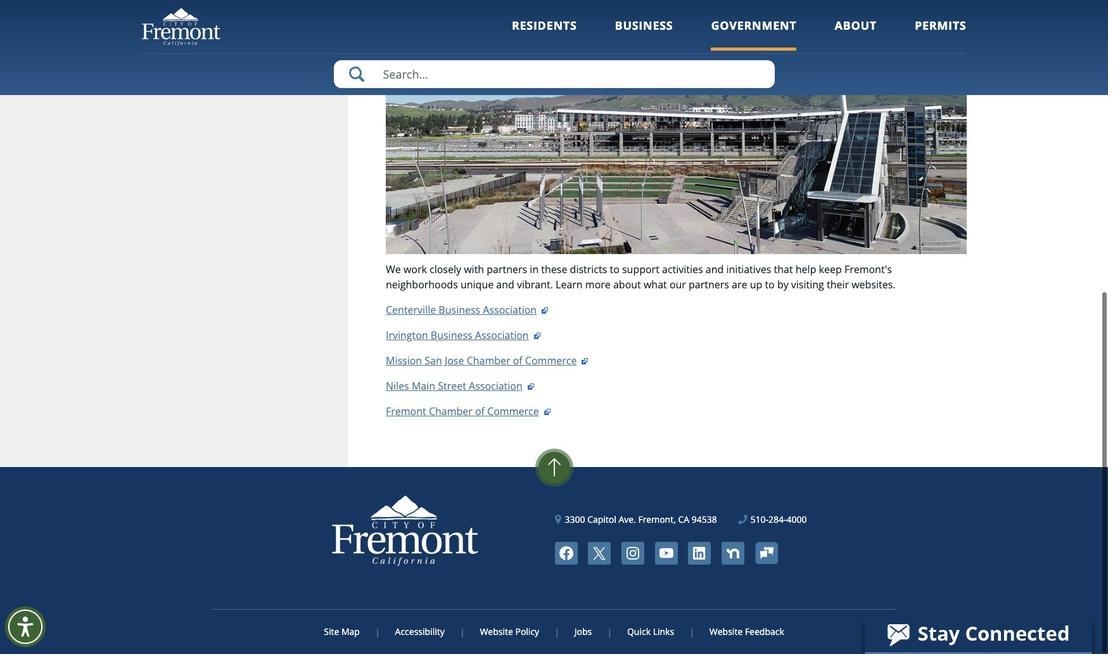 Task type: locate. For each thing, give the bounding box(es) containing it.
partners
[[487, 262, 527, 276], [689, 277, 730, 291]]

fremont chamber of commerce link
[[386, 404, 552, 418]]

partners down activities
[[689, 277, 730, 291]]

association
[[483, 303, 537, 317], [475, 328, 529, 342], [469, 379, 523, 393]]

chamber down street
[[429, 404, 473, 418]]

1 horizontal spatial website
[[710, 625, 743, 637]]

association down mission san jose chamber of commerce link
[[469, 379, 523, 393]]

1 vertical spatial association
[[475, 328, 529, 342]]

94538
[[692, 513, 717, 525]]

accessibility link
[[379, 625, 461, 637]]

2 vertical spatial business
[[431, 328, 473, 342]]

jobs link
[[558, 625, 609, 637]]

website policy
[[480, 625, 539, 637]]

to up about
[[610, 262, 620, 276]]

footer tw icon image
[[588, 542, 611, 565]]

warm springs plaza with bart station in the background image
[[386, 84, 967, 254]]

3300 capitol ave. fremont, ca 94538 link
[[556, 513, 717, 526]]

accessibility
[[395, 625, 445, 637]]

footer fb icon image
[[555, 542, 578, 565]]

chamber right the jose
[[467, 354, 511, 367]]

0 horizontal spatial partners
[[487, 262, 527, 276]]

association for centerville business association
[[483, 303, 537, 317]]

unique
[[461, 277, 494, 291]]

niles main street association link
[[386, 379, 535, 393]]

partners left in
[[487, 262, 527, 276]]

website
[[480, 625, 513, 637], [710, 625, 743, 637]]

1 vertical spatial chamber
[[429, 404, 473, 418]]

by
[[778, 277, 789, 291]]

what
[[644, 277, 667, 291]]

1 vertical spatial business
[[439, 303, 481, 317]]

to left by
[[765, 277, 775, 291]]

association for irvington business association
[[475, 328, 529, 342]]

fremont,
[[639, 513, 676, 525]]

stay connected image
[[865, 617, 1092, 652]]

website left policy
[[480, 625, 513, 637]]

and
[[706, 262, 724, 276], [497, 277, 515, 291]]

0 vertical spatial to
[[610, 262, 620, 276]]

1 horizontal spatial of
[[513, 354, 523, 367]]

niles main street association
[[386, 379, 523, 393]]

1 website from the left
[[480, 625, 513, 637]]

1 horizontal spatial to
[[765, 277, 775, 291]]

work
[[404, 262, 427, 276]]

activities
[[662, 262, 703, 276]]

footer li icon image
[[689, 542, 711, 565]]

association down the vibrant.
[[483, 303, 537, 317]]

permits
[[915, 18, 967, 33]]

capitol
[[588, 513, 617, 525]]

0 horizontal spatial to
[[610, 262, 620, 276]]

centerville
[[386, 303, 436, 317]]

2 website from the left
[[710, 625, 743, 637]]

1 vertical spatial partners
[[689, 277, 730, 291]]

keep
[[819, 262, 842, 276]]

initiatives
[[727, 262, 772, 276]]

site map link
[[324, 625, 376, 637]]

business link
[[615, 18, 673, 50]]

1 vertical spatial of
[[475, 404, 485, 418]]

0 horizontal spatial website
[[480, 625, 513, 637]]

1 vertical spatial to
[[765, 277, 775, 291]]

their
[[827, 277, 849, 291]]

mission
[[386, 354, 422, 367]]

to
[[610, 262, 620, 276], [765, 277, 775, 291]]

0 vertical spatial association
[[483, 303, 537, 317]]

of down niles main street association link
[[475, 404, 485, 418]]

links
[[653, 625, 675, 637]]

about
[[835, 18, 877, 33]]

0 horizontal spatial and
[[497, 277, 515, 291]]

of
[[513, 354, 523, 367], [475, 404, 485, 418]]

site
[[324, 625, 339, 637]]

1 horizontal spatial and
[[706, 262, 724, 276]]

irvington business association link
[[386, 328, 542, 342]]

0 vertical spatial of
[[513, 354, 523, 367]]

510-284-4000
[[751, 513, 807, 525]]

and right 'unique'
[[497, 277, 515, 291]]

2 vertical spatial association
[[469, 379, 523, 393]]

and right activities
[[706, 262, 724, 276]]

about link
[[835, 18, 877, 50]]

mission san jose chamber of commerce link
[[386, 354, 590, 367]]

our
[[670, 277, 686, 291]]

1 horizontal spatial partners
[[689, 277, 730, 291]]

footer ig icon image
[[622, 542, 645, 565]]

chamber
[[467, 354, 511, 367], [429, 404, 473, 418]]

website for website policy
[[480, 625, 513, 637]]

of down irvington business association link at the bottom left of the page
[[513, 354, 523, 367]]

centerville business association
[[386, 303, 537, 317]]

Search text field
[[334, 60, 775, 88]]

0 horizontal spatial of
[[475, 404, 485, 418]]

san
[[425, 354, 442, 367]]

jose
[[445, 354, 464, 367]]

niles
[[386, 379, 409, 393]]

commerce
[[525, 354, 577, 367], [488, 404, 539, 418]]

columnusercontrol3 main content
[[348, 0, 967, 467]]

website left feedback
[[710, 625, 743, 637]]

neighborhoods
[[386, 277, 458, 291]]

association up mission san jose chamber of commerce link
[[475, 328, 529, 342]]

business
[[615, 18, 673, 33], [439, 303, 481, 317], [431, 328, 473, 342]]

in
[[530, 262, 539, 276]]

510-
[[751, 513, 769, 525]]

centerville business association link
[[386, 303, 550, 317]]

closely
[[430, 262, 461, 276]]



Task type: vqa. For each thing, say whether or not it's contained in the screenshot.
appliances,
no



Task type: describe. For each thing, give the bounding box(es) containing it.
support
[[622, 262, 660, 276]]

1 vertical spatial commerce
[[488, 404, 539, 418]]

website for website feedback
[[710, 625, 743, 637]]

footer my icon image
[[755, 542, 778, 564]]

fremont chamber of commerce
[[386, 404, 539, 418]]

quick links link
[[611, 625, 691, 637]]

ca
[[679, 513, 690, 525]]

map
[[342, 625, 360, 637]]

that
[[774, 262, 793, 276]]

site map
[[324, 625, 360, 637]]

0 vertical spatial chamber
[[467, 354, 511, 367]]

quick links
[[627, 625, 675, 637]]

510-284-4000 link
[[739, 513, 807, 526]]

help
[[796, 262, 817, 276]]

website feedback
[[710, 625, 785, 637]]

vibrant.
[[517, 277, 553, 291]]

business for irvington business association
[[431, 328, 473, 342]]

jobs
[[575, 625, 592, 637]]

quick
[[627, 625, 651, 637]]

government link
[[711, 18, 797, 50]]

about
[[614, 277, 641, 291]]

footer nd icon image
[[722, 542, 745, 565]]

are
[[732, 277, 748, 291]]

business for centerville business association
[[439, 303, 481, 317]]

with
[[464, 262, 484, 276]]

districts
[[570, 262, 607, 276]]

mission san jose chamber of commerce
[[386, 354, 577, 367]]

policy
[[516, 625, 539, 637]]

footer yt icon image
[[655, 542, 678, 565]]

government
[[711, 18, 797, 33]]

0 vertical spatial and
[[706, 262, 724, 276]]

more
[[586, 277, 611, 291]]

up
[[750, 277, 763, 291]]

feedback
[[745, 625, 785, 637]]

websites.
[[852, 277, 896, 291]]

residents link
[[512, 18, 577, 50]]

permits link
[[915, 18, 967, 50]]

fremont
[[386, 404, 426, 418]]

ave.
[[619, 513, 636, 525]]

0 vertical spatial business
[[615, 18, 673, 33]]

0 vertical spatial partners
[[487, 262, 527, 276]]

1 vertical spatial and
[[497, 277, 515, 291]]

fremont's
[[845, 262, 892, 276]]

street
[[438, 379, 466, 393]]

website policy link
[[464, 625, 556, 637]]

these
[[542, 262, 568, 276]]

irvington business association
[[386, 328, 529, 342]]

284-
[[769, 513, 787, 525]]

website feedback link
[[693, 625, 785, 637]]

4000
[[787, 513, 807, 525]]

main
[[412, 379, 435, 393]]

visiting
[[792, 277, 825, 291]]

we
[[386, 262, 401, 276]]

learn
[[556, 277, 583, 291]]

residents
[[512, 18, 577, 33]]

3300
[[565, 513, 585, 525]]

we work closely with partners in these districts to support activities and initiatives that help keep fremont's neighborhoods unique and vibrant. learn more about what our partners are up to by visiting their websites.
[[386, 262, 896, 291]]

3300 capitol ave. fremont, ca 94538
[[565, 513, 717, 525]]

irvington
[[386, 328, 428, 342]]

0 vertical spatial commerce
[[525, 354, 577, 367]]



